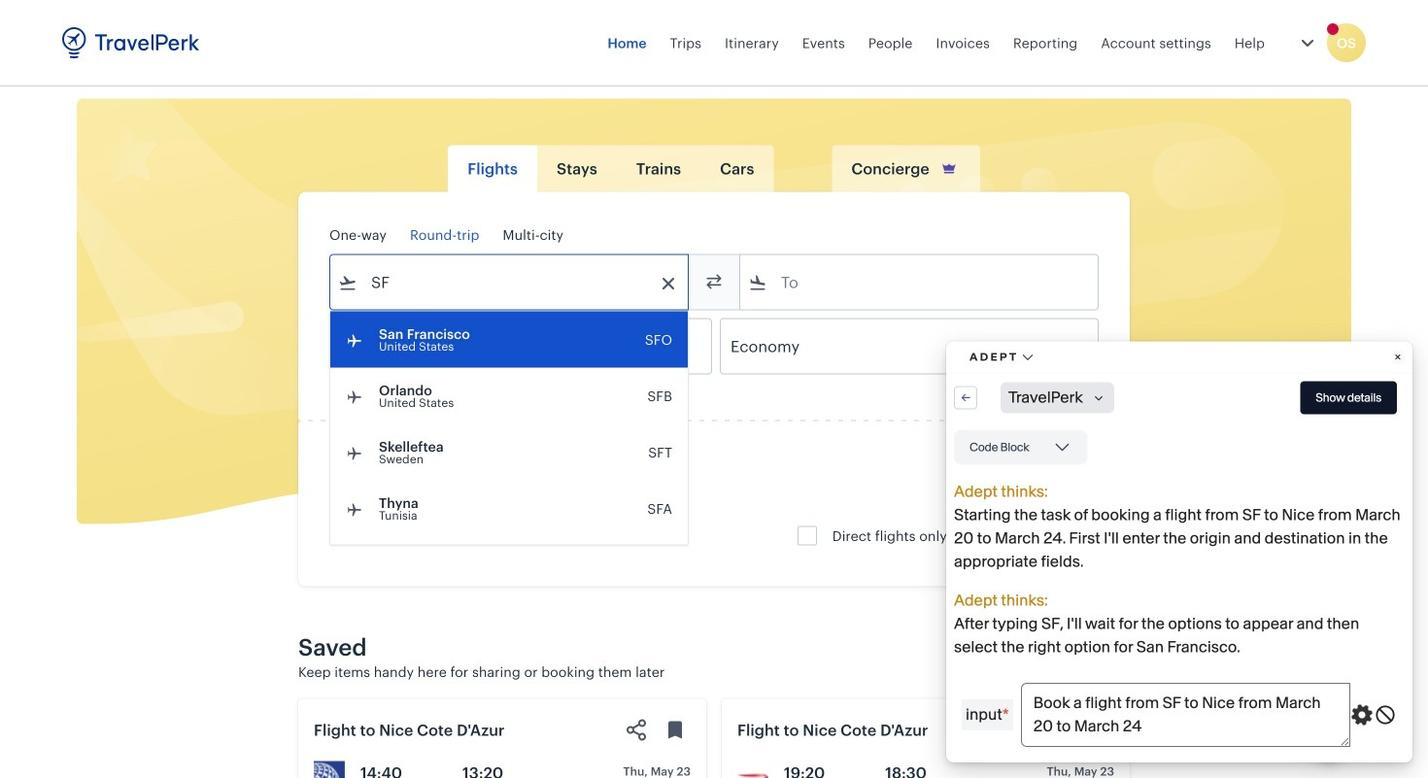 Task type: locate. For each thing, give the bounding box(es) containing it.
From search field
[[358, 267, 663, 298]]

To search field
[[767, 267, 1073, 298]]

british airways image
[[737, 761, 768, 778]]

Depart text field
[[358, 319, 459, 374]]

united airlines image
[[314, 761, 345, 778]]



Task type: describe. For each thing, give the bounding box(es) containing it.
Return text field
[[473, 319, 574, 374]]

Add first traveler search field
[[361, 469, 563, 500]]



